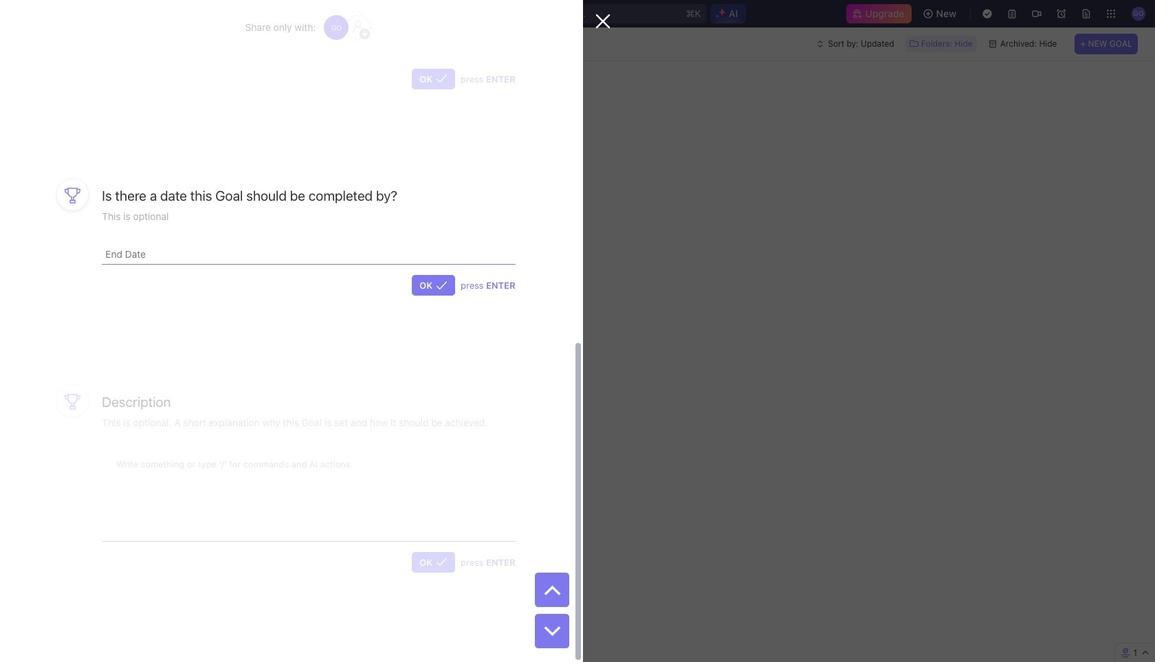 Task type: describe. For each thing, give the bounding box(es) containing it.
tree inside sidebar navigation
[[6, 310, 169, 472]]



Task type: locate. For each thing, give the bounding box(es) containing it.
sidebar navigation
[[0, 28, 175, 663]]

dialog
[[0, 0, 611, 663]]

End Date text field
[[105, 245, 488, 264]]

tree
[[6, 310, 169, 472]]



Task type: vqa. For each thing, say whether or not it's contained in the screenshot.
the topmost tasks
no



